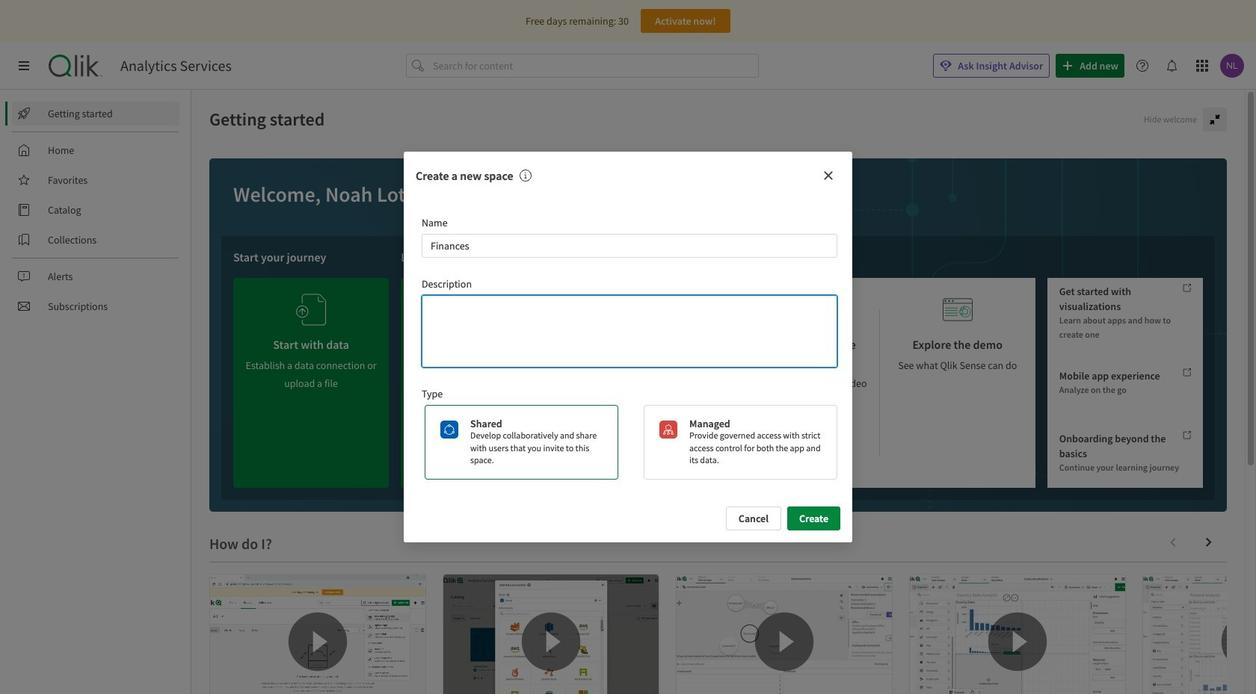 Task type: describe. For each thing, give the bounding box(es) containing it.
analytics services element
[[120, 57, 232, 75]]

how do i create a visualization? image
[[910, 575, 1125, 695]]

how do i define data associations? image
[[677, 575, 892, 695]]

learn how to analyze data image
[[787, 290, 817, 330]]

analyze sample data image
[[631, 290, 661, 330]]

invite users image
[[464, 284, 494, 324]]



Task type: locate. For each thing, give the bounding box(es) containing it.
close sidebar menu image
[[18, 60, 30, 72]]

how do i load data into an app? image
[[443, 575, 659, 695]]

None text field
[[422, 295, 838, 368]]

main content
[[191, 90, 1256, 695]]

explore the demo image
[[943, 290, 973, 330]]

close image
[[823, 170, 835, 182]]

how do i create an app? image
[[210, 575, 426, 695]]

option group
[[419, 405, 838, 480]]

navigation pane element
[[0, 96, 191, 325]]

hide welcome image
[[1209, 114, 1221, 126]]

None text field
[[422, 234, 838, 258]]

dialog
[[404, 152, 852, 543]]



Task type: vqa. For each thing, say whether or not it's contained in the screenshot.
Move collection icon
no



